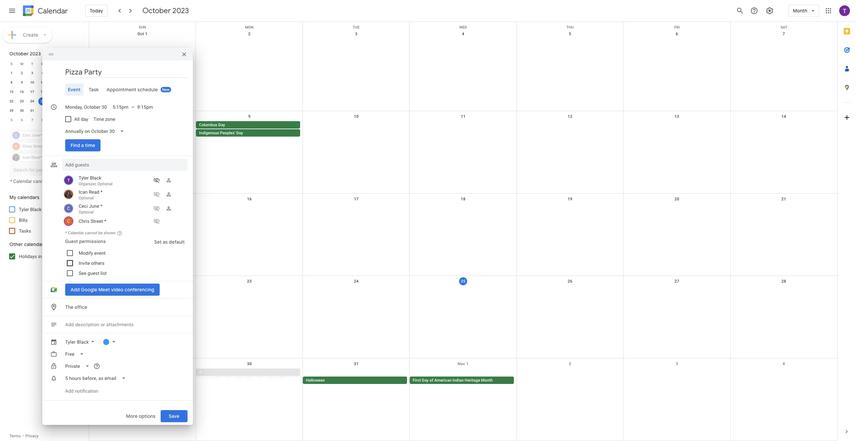 Task type: describe. For each thing, give the bounding box(es) containing it.
halloween button
[[303, 377, 407, 385]]

guests invited to this event. tree
[[63, 174, 188, 227]]

22 element
[[8, 98, 16, 106]]

2 vertical spatial black
[[77, 340, 89, 345]]

tasks
[[19, 229, 31, 234]]

peoples'
[[220, 131, 235, 135]]

find
[[71, 143, 80, 149]]

tyler black organizer, optional
[[79, 176, 113, 187]]

1 vertical spatial cannot
[[85, 231, 97, 236]]

organizer,
[[79, 182, 96, 187]]

in
[[38, 254, 42, 260]]

19
[[568, 197, 573, 202]]

18 for 20
[[41, 90, 44, 94]]

task button
[[86, 84, 101, 96]]

tyler inside tyler black organizer, optional
[[79, 176, 89, 181]]

tue
[[353, 25, 360, 30]]

10 for sun
[[354, 114, 359, 119]]

0 vertical spatial 8
[[11, 81, 13, 84]]

the
[[65, 305, 73, 310]]

Search for people text field
[[13, 164, 73, 176]]

0 vertical spatial calendar
[[38, 6, 68, 16]]

11 element
[[38, 79, 47, 87]]

add description or attachments
[[65, 322, 134, 328]]

united
[[43, 254, 57, 260]]

Start time text field
[[113, 103, 129, 111]]

28
[[782, 280, 786, 284]]

the office
[[65, 305, 87, 310]]

16 for 20
[[20, 90, 24, 94]]

time zone button
[[91, 113, 118, 125]]

november 2 element
[[49, 107, 57, 115]]

m
[[20, 62, 23, 66]]

25 inside cell
[[41, 100, 44, 103]]

grid containing oct 1
[[89, 22, 838, 442]]

see guest list
[[79, 271, 107, 276]]

sat
[[781, 25, 788, 30]]

add notification button
[[63, 384, 101, 400]]

22 inside 22 element
[[10, 100, 13, 103]]

2 vertical spatial calendar
[[68, 231, 84, 236]]

20 inside grid
[[675, 197, 680, 202]]

month inside 'button'
[[481, 379, 493, 383]]

privacy link
[[25, 434, 38, 439]]

today button
[[85, 3, 107, 19]]

notification
[[75, 389, 98, 394]]

wed
[[459, 25, 467, 30]]

22 inside grid
[[140, 280, 145, 284]]

1 down 25, today element
[[42, 109, 43, 113]]

my calendars
[[9, 195, 39, 201]]

month button
[[789, 3, 819, 19]]

row containing 29
[[6, 106, 79, 116]]

indigenous
[[199, 131, 219, 135]]

to element
[[131, 105, 135, 110]]

11 inside november 11 element
[[72, 118, 75, 122]]

all
[[74, 117, 80, 122]]

1 down s
[[11, 71, 13, 75]]

1 horizontal spatial shown
[[104, 231, 116, 236]]

row containing 8
[[6, 78, 79, 87]]

time
[[85, 143, 95, 149]]

add for add description or attachments
[[65, 322, 74, 328]]

event
[[68, 87, 81, 93]]

street
[[91, 219, 103, 224]]

24 element
[[28, 98, 36, 106]]

tyler black, organizer, optional tree item
[[63, 174, 188, 188]]

indian
[[453, 379, 464, 383]]

0 horizontal spatial october
[[9, 51, 29, 57]]

row containing 9
[[89, 111, 838, 194]]

29 element
[[8, 107, 16, 115]]

0 horizontal spatial 2023
[[30, 51, 41, 57]]

ican
[[79, 190, 88, 195]]

event
[[94, 251, 106, 256]]

terms link
[[9, 434, 21, 439]]

14 inside grid
[[782, 114, 786, 119]]

* for ceci june * optional
[[100, 204, 102, 209]]

13 inside 13 element
[[61, 81, 65, 84]]

0 horizontal spatial october 2023
[[9, 51, 41, 57]]

indigenous peoples' day button
[[196, 129, 300, 137]]

tyler inside my calendars list
[[19, 207, 29, 213]]

terms – privacy
[[9, 434, 38, 439]]

5 inside grid
[[569, 32, 571, 36]]

row containing 15
[[6, 87, 79, 97]]

row containing 16
[[89, 194, 838, 277]]

chris
[[79, 219, 90, 224]]

thu
[[567, 25, 574, 30]]

2 horizontal spatial 3
[[676, 362, 678, 367]]

modify
[[79, 251, 93, 256]]

as
[[163, 239, 168, 245]]

ceci june, optional tree item
[[63, 202, 188, 216]]

november 1 element
[[38, 107, 47, 115]]

10 for october 2023
[[30, 81, 34, 84]]

1 right nov
[[466, 362, 469, 367]]

or
[[101, 322, 105, 328]]

guest permissions
[[65, 239, 106, 244]]

9 for october 2023
[[21, 81, 23, 84]]

november 7 element
[[28, 116, 36, 124]]

june
[[89, 204, 99, 209]]

1 vertical spatial 8
[[42, 118, 43, 122]]

zone
[[105, 117, 115, 122]]

be inside search field
[[49, 179, 54, 184]]

add for add notification
[[65, 389, 74, 394]]

1 horizontal spatial tab list
[[838, 22, 856, 423]]

30 element
[[18, 107, 26, 115]]

ceci june * optional
[[79, 204, 102, 215]]

1 horizontal spatial october 2023
[[142, 6, 189, 15]]

6 inside grid
[[676, 32, 678, 36]]

* for chris street *
[[104, 219, 106, 224]]

november 8 element
[[38, 116, 47, 124]]

* calendar cannot be shown inside search field
[[10, 179, 69, 184]]

chris street *
[[79, 219, 106, 224]]

month inside dropdown button
[[793, 8, 808, 14]]

* Calendar cannot be shown search field
[[0, 126, 83, 184]]

day
[[81, 117, 88, 122]]

office
[[75, 305, 87, 310]]

cannot inside * calendar cannot be shown search field
[[33, 179, 48, 184]]

guest
[[88, 271, 99, 276]]

14 element
[[69, 79, 78, 87]]

13 element
[[59, 79, 67, 87]]

invite
[[79, 261, 90, 266]]

1 vertical spatial day
[[236, 131, 243, 135]]

nov
[[458, 362, 465, 367]]

optional for read
[[79, 196, 94, 201]]

9 for sun
[[248, 114, 251, 119]]

holidays
[[19, 254, 37, 260]]

mon
[[245, 25, 254, 30]]

other calendars button
[[1, 239, 83, 250]]

25 inside grid
[[461, 280, 466, 284]]

row containing oct 1
[[89, 29, 838, 111]]

31 element
[[28, 107, 36, 115]]

* up guest
[[65, 231, 67, 236]]

description
[[75, 322, 99, 328]]

* for ican read * optional
[[101, 190, 103, 195]]

set as default
[[154, 239, 185, 245]]

calendar inside * calendar cannot be shown search field
[[13, 179, 32, 184]]

7 inside grid
[[783, 32, 785, 36]]

calendar heading
[[36, 6, 68, 16]]

0 vertical spatial october
[[142, 6, 171, 15]]

row group containing 1
[[6, 69, 79, 125]]

attachments
[[106, 322, 134, 328]]

17 element
[[28, 88, 36, 96]]

ican read * optional
[[79, 190, 103, 201]]

appointment schedule
[[107, 87, 158, 93]]

list
[[100, 271, 107, 276]]

16 for 19
[[247, 197, 252, 202]]

calendar element
[[22, 4, 68, 19]]

15 element
[[8, 88, 16, 96]]

set as default button
[[152, 236, 188, 248]]

Add title text field
[[65, 67, 188, 77]]

thursday column header
[[48, 59, 58, 69]]

terms
[[9, 434, 21, 439]]

october 2023 grid
[[6, 59, 79, 125]]

first day of american indian heritage month
[[413, 379, 493, 383]]

30 for 1
[[20, 109, 24, 113]]

show schedule of ceci june image
[[151, 203, 162, 214]]

11 for sun
[[461, 114, 466, 119]]



Task type: vqa. For each thing, say whether or not it's contained in the screenshot.
end time text field
yes



Task type: locate. For each thing, give the bounding box(es) containing it.
time
[[94, 117, 104, 122]]

0 horizontal spatial 24
[[30, 100, 34, 103]]

0 horizontal spatial –
[[22, 434, 24, 439]]

tyler down description
[[65, 340, 76, 345]]

21
[[72, 90, 75, 94], [782, 197, 786, 202]]

1 vertical spatial black
[[30, 207, 42, 213]]

grid
[[89, 22, 838, 442]]

20
[[61, 90, 65, 94], [675, 197, 680, 202]]

10 element
[[28, 79, 36, 87]]

1 horizontal spatial october
[[142, 6, 171, 15]]

calendar up guest
[[68, 231, 84, 236]]

row containing 1
[[6, 69, 79, 78]]

1 horizontal spatial 10
[[61, 118, 65, 122]]

optional for june
[[79, 210, 94, 215]]

0 vertical spatial tyler
[[79, 176, 89, 181]]

0 vertical spatial * calendar cannot be shown
[[10, 179, 69, 184]]

7 down "saturday" column header
[[73, 71, 74, 75]]

calendars inside "dropdown button"
[[24, 242, 46, 248]]

other
[[9, 242, 23, 248]]

11 inside 11 element
[[41, 81, 44, 84]]

2 horizontal spatial day
[[422, 379, 429, 383]]

4
[[462, 32, 465, 36], [42, 71, 43, 75], [73, 109, 74, 113], [783, 362, 785, 367]]

18 for 19
[[461, 197, 466, 202]]

be down search for people text field
[[49, 179, 54, 184]]

0 horizontal spatial 5
[[11, 118, 13, 122]]

calendar
[[38, 6, 68, 16], [13, 179, 32, 184], [68, 231, 84, 236]]

0 horizontal spatial 17
[[30, 90, 34, 94]]

row containing 5
[[6, 116, 79, 125]]

the office button
[[63, 302, 188, 314]]

8 up the 15
[[11, 81, 13, 84]]

calendars for my calendars
[[17, 195, 39, 201]]

23 element
[[18, 98, 26, 106]]

day
[[218, 123, 225, 127], [236, 131, 243, 135], [422, 379, 429, 383]]

20 inside 20 element
[[61, 90, 65, 94]]

0 vertical spatial black
[[90, 176, 101, 181]]

0 vertical spatial 18
[[41, 90, 44, 94]]

1 vertical spatial 14
[[782, 114, 786, 119]]

privacy
[[25, 434, 38, 439]]

default
[[169, 239, 185, 245]]

1 horizontal spatial 14
[[782, 114, 786, 119]]

calendars
[[17, 195, 39, 201], [24, 242, 46, 248]]

30 for nov 1
[[247, 362, 252, 367]]

1 vertical spatial month
[[481, 379, 493, 383]]

shown up permissions
[[104, 231, 116, 236]]

18 inside row group
[[41, 90, 44, 94]]

day for first
[[422, 379, 429, 383]]

31
[[30, 109, 34, 113], [354, 362, 359, 367]]

30 inside row group
[[20, 109, 24, 113]]

9 inside october 2023 grid
[[21, 81, 23, 84]]

s
[[11, 62, 13, 66]]

1 vertical spatial 2023
[[30, 51, 41, 57]]

22 down the 15 element
[[10, 100, 13, 103]]

20 element
[[59, 88, 67, 96]]

11 for october 2023
[[41, 81, 44, 84]]

17
[[30, 90, 34, 94], [354, 197, 359, 202]]

calendars right my
[[17, 195, 39, 201]]

17 for 20
[[30, 90, 34, 94]]

3 for 1
[[31, 71, 33, 75]]

1 right oct
[[145, 32, 148, 36]]

0 vertical spatial 6
[[676, 32, 678, 36]]

calendars inside dropdown button
[[17, 195, 39, 201]]

optional down ican
[[79, 196, 94, 201]]

0 horizontal spatial be
[[49, 179, 54, 184]]

* calendar cannot be shown down search for people text field
[[10, 179, 69, 184]]

1 vertical spatial calendar
[[13, 179, 32, 184]]

0 vertical spatial shown
[[55, 179, 69, 184]]

21 element
[[69, 88, 78, 96]]

23 inside grid
[[247, 280, 252, 284]]

1 horizontal spatial 9
[[248, 114, 251, 119]]

–
[[131, 105, 135, 110], [22, 434, 24, 439]]

0 vertical spatial optional
[[97, 182, 113, 187]]

5 down 29 element
[[11, 118, 13, 122]]

0 horizontal spatial calendar
[[13, 179, 32, 184]]

saturday column header
[[68, 59, 79, 69]]

october up sun
[[142, 6, 171, 15]]

2 vertical spatial 3
[[676, 362, 678, 367]]

10 inside "element"
[[30, 81, 34, 84]]

29
[[10, 109, 13, 113]]

31 for 1
[[30, 109, 34, 113]]

0 horizontal spatial tab list
[[48, 84, 188, 96]]

1 horizontal spatial 16
[[247, 197, 252, 202]]

row group
[[6, 69, 79, 125]]

2 horizontal spatial 7
[[783, 32, 785, 36]]

oct
[[138, 32, 144, 36]]

ceci
[[79, 204, 88, 209]]

31 up halloween button
[[354, 362, 359, 367]]

cell containing columbus day
[[196, 121, 303, 137]]

modify event
[[79, 251, 106, 256]]

black up organizer,
[[90, 176, 101, 181]]

fri
[[675, 25, 680, 30]]

calendar up my calendars
[[13, 179, 32, 184]]

1 horizontal spatial be
[[98, 231, 103, 236]]

oct 1
[[138, 32, 148, 36]]

calendars up in on the left of page
[[24, 242, 46, 248]]

black inside my calendars list
[[30, 207, 42, 213]]

add down the
[[65, 322, 74, 328]]

3 for oct 1
[[355, 32, 358, 36]]

0 horizontal spatial 18
[[41, 90, 44, 94]]

26
[[568, 280, 573, 284]]

5 inside october 2023 grid
[[11, 118, 13, 122]]

21 inside grid
[[782, 197, 786, 202]]

8
[[11, 81, 13, 84], [42, 118, 43, 122]]

6 down fri
[[676, 32, 678, 36]]

0 vertical spatial 2023
[[173, 6, 189, 15]]

9 up 16 element
[[21, 81, 23, 84]]

22 up the office dropdown button
[[140, 280, 145, 284]]

set
[[154, 239, 162, 245]]

november 4 element
[[69, 107, 78, 115]]

* right june in the top of the page
[[100, 204, 102, 209]]

23 inside 23 element
[[20, 100, 24, 103]]

2
[[248, 32, 251, 36], [21, 71, 23, 75], [52, 109, 54, 113], [569, 362, 571, 367]]

holidays in united states
[[19, 254, 71, 260]]

group
[[63, 236, 188, 279]]

month right 'heritage'
[[481, 379, 493, 383]]

1 vertical spatial 7
[[73, 71, 74, 75]]

0 vertical spatial month
[[793, 8, 808, 14]]

1 horizontal spatial 24
[[354, 280, 359, 284]]

black down 'my calendars' dropdown button
[[30, 207, 42, 213]]

october 2023 up sun
[[142, 6, 189, 15]]

1 vertical spatial october 2023
[[9, 51, 41, 57]]

be up permissions
[[98, 231, 103, 236]]

appointment
[[107, 87, 137, 93]]

24 inside grid
[[354, 280, 359, 284]]

see
[[79, 271, 86, 276]]

optional down ceci
[[79, 210, 94, 215]]

* calendar cannot be shown up permissions
[[65, 231, 116, 236]]

my calendars button
[[1, 192, 83, 203]]

cannot down search for people text field
[[33, 179, 48, 184]]

* inside ceci june * optional
[[100, 204, 102, 209]]

2 vertical spatial optional
[[79, 210, 94, 215]]

18 inside grid
[[461, 197, 466, 202]]

End time text field
[[137, 103, 153, 111]]

month right settings menu icon
[[793, 8, 808, 14]]

october up m
[[9, 51, 29, 57]]

1 horizontal spatial 13
[[675, 114, 680, 119]]

first day of american indian heritage month button
[[410, 377, 514, 385]]

2 horizontal spatial black
[[90, 176, 101, 181]]

heritage
[[465, 379, 480, 383]]

21 inside 'element'
[[72, 90, 75, 94]]

november 6 element
[[18, 116, 26, 124]]

settings menu image
[[766, 7, 774, 15]]

3
[[355, 32, 358, 36], [31, 71, 33, 75], [676, 362, 678, 367]]

2 vertical spatial tyler
[[65, 340, 76, 345]]

1 horizontal spatial 21
[[782, 197, 786, 202]]

1 horizontal spatial 18
[[461, 197, 466, 202]]

black down description
[[77, 340, 89, 345]]

invite others
[[79, 261, 105, 266]]

row containing sun
[[89, 22, 838, 30]]

0 vertical spatial 5
[[569, 32, 571, 36]]

17 for 19
[[354, 197, 359, 202]]

0 vertical spatial 31
[[30, 109, 34, 113]]

new element
[[161, 87, 171, 92]]

0 horizontal spatial 30
[[20, 109, 24, 113]]

10 inside grid
[[354, 114, 359, 119]]

0 horizontal spatial day
[[218, 123, 225, 127]]

7 down 31 "element"
[[31, 118, 33, 122]]

guest
[[65, 239, 78, 244]]

day down columbus day button
[[236, 131, 243, 135]]

31 inside "element"
[[30, 109, 34, 113]]

sun
[[139, 25, 146, 30]]

6 down 30 element
[[21, 118, 23, 122]]

show schedule of chris street image
[[151, 216, 162, 227]]

2 add from the top
[[65, 389, 74, 394]]

shown inside search field
[[55, 179, 69, 184]]

tyler up the bills
[[19, 207, 29, 213]]

0 horizontal spatial 31
[[30, 109, 34, 113]]

bills
[[19, 218, 28, 223]]

31 for nov 1
[[354, 362, 359, 367]]

0 horizontal spatial 25
[[41, 100, 44, 103]]

Guests text field
[[65, 159, 185, 171]]

0 vertical spatial 20
[[61, 90, 65, 94]]

optional inside ceci june * optional
[[79, 210, 94, 215]]

13
[[61, 81, 65, 84], [675, 114, 680, 119]]

my
[[9, 195, 16, 201]]

1 vertical spatial 31
[[354, 362, 359, 367]]

Start date text field
[[65, 103, 107, 111]]

31 down 24 "element"
[[30, 109, 34, 113]]

5 down thu
[[569, 32, 571, 36]]

day left of
[[422, 379, 429, 383]]

0 horizontal spatial 6
[[21, 118, 23, 122]]

t
[[31, 62, 33, 66]]

november 3 element
[[59, 107, 67, 115]]

9 inside grid
[[248, 114, 251, 119]]

31 inside grid
[[354, 362, 359, 367]]

0 vertical spatial 23
[[20, 100, 24, 103]]

other calendars
[[9, 242, 46, 248]]

cannot
[[33, 179, 48, 184], [85, 231, 97, 236]]

2 vertical spatial 7
[[31, 118, 33, 122]]

0 horizontal spatial 11
[[41, 81, 44, 84]]

10
[[30, 81, 34, 84], [354, 114, 359, 119], [61, 118, 65, 122]]

1 vertical spatial 18
[[461, 197, 466, 202]]

chris street tree item
[[63, 216, 188, 227]]

9 up columbus day button
[[248, 114, 251, 119]]

4 inside "november 4" element
[[73, 109, 74, 113]]

6 inside october 2023 grid
[[21, 118, 23, 122]]

main drawer image
[[8, 7, 16, 15]]

1 vertical spatial 5
[[11, 118, 13, 122]]

task
[[89, 87, 99, 93]]

16 inside october 2023 grid
[[20, 90, 24, 94]]

11
[[41, 81, 44, 84], [461, 114, 466, 119], [72, 118, 75, 122]]

nov 1
[[458, 362, 469, 367]]

american
[[434, 379, 452, 383]]

25
[[41, 100, 44, 103], [461, 280, 466, 284]]

30 inside grid
[[247, 362, 252, 367]]

all day
[[74, 117, 88, 122]]

schedule
[[138, 87, 158, 93]]

november 10 element
[[59, 116, 67, 124]]

*
[[10, 179, 12, 184], [101, 190, 103, 195], [100, 204, 102, 209], [104, 219, 106, 224], [65, 231, 67, 236]]

13 inside grid
[[675, 114, 680, 119]]

columbus
[[199, 123, 217, 127]]

1 vertical spatial add
[[65, 389, 74, 394]]

25 cell
[[37, 97, 48, 106]]

22
[[10, 100, 13, 103], [140, 280, 145, 284]]

0 horizontal spatial shown
[[55, 179, 69, 184]]

2 horizontal spatial tyler
[[79, 176, 89, 181]]

0 vertical spatial cannot
[[33, 179, 48, 184]]

create button
[[3, 27, 52, 43]]

tab list containing event
[[48, 84, 188, 96]]

create
[[23, 32, 38, 38]]

columbus day indigenous peoples' day
[[199, 123, 243, 135]]

1 vertical spatial 22
[[140, 280, 145, 284]]

0 vertical spatial –
[[131, 105, 135, 110]]

optional for black
[[97, 182, 113, 187]]

7 down sat
[[783, 32, 785, 36]]

tyler black inside my calendars list
[[19, 207, 42, 213]]

ican read, optional tree item
[[63, 188, 188, 202]]

1 horizontal spatial 7
[[73, 71, 74, 75]]

0 horizontal spatial 20
[[61, 90, 65, 94]]

new
[[162, 88, 170, 92]]

optional inside tyler black organizer, optional
[[97, 182, 113, 187]]

1 vertical spatial be
[[98, 231, 103, 236]]

25, today element
[[38, 98, 47, 106]]

0 horizontal spatial 23
[[20, 100, 24, 103]]

row
[[89, 22, 838, 30], [89, 29, 838, 111], [6, 59, 79, 69], [6, 69, 79, 78], [6, 78, 79, 87], [6, 87, 79, 97], [6, 97, 79, 106], [6, 106, 79, 116], [89, 111, 838, 194], [6, 116, 79, 125], [89, 194, 838, 277], [89, 277, 838, 359], [89, 359, 838, 442]]

tyler black up the bills
[[19, 207, 42, 213]]

month
[[793, 8, 808, 14], [481, 379, 493, 383]]

None field
[[63, 125, 130, 138], [63, 349, 89, 361], [63, 361, 95, 373], [63, 373, 131, 385], [63, 125, 130, 138], [63, 349, 89, 361], [63, 361, 95, 373], [63, 373, 131, 385]]

tab list
[[838, 22, 856, 423], [48, 84, 188, 96]]

tyler black down description
[[65, 340, 89, 345]]

0 vertical spatial 13
[[61, 81, 65, 84]]

1 add from the top
[[65, 322, 74, 328]]

15
[[10, 90, 13, 94]]

calendars for other calendars
[[24, 242, 46, 248]]

1 horizontal spatial 8
[[42, 118, 43, 122]]

27 element
[[59, 98, 67, 106]]

my calendars list
[[1, 204, 83, 237]]

17 inside grid
[[354, 197, 359, 202]]

others
[[91, 261, 105, 266]]

1 horizontal spatial 3
[[355, 32, 358, 36]]

* inside chris street 'tree item'
[[104, 219, 106, 224]]

3 inside october 2023 grid
[[31, 71, 33, 75]]

group containing guest permissions
[[63, 236, 188, 279]]

day inside 'button'
[[422, 379, 429, 383]]

14 inside '14' element
[[72, 81, 75, 84]]

permissions
[[79, 239, 106, 244]]

add left notification on the left bottom of page
[[65, 389, 74, 394]]

find a time button
[[65, 138, 101, 154]]

add inside add notification button
[[65, 389, 74, 394]]

1 vertical spatial 17
[[354, 197, 359, 202]]

2 horizontal spatial calendar
[[68, 231, 84, 236]]

* inside search field
[[10, 179, 12, 184]]

8 down november 1 element
[[42, 118, 43, 122]]

0 horizontal spatial 22
[[10, 100, 13, 103]]

black inside tyler black organizer, optional
[[90, 176, 101, 181]]

– left 'end time' text field
[[131, 105, 135, 110]]

1 vertical spatial –
[[22, 434, 24, 439]]

columbus day button
[[196, 121, 300, 129]]

0 vertical spatial 17
[[30, 90, 34, 94]]

* inside ican read * optional
[[101, 190, 103, 195]]

cell
[[89, 121, 196, 137], [196, 121, 303, 137], [303, 121, 410, 137], [517, 121, 624, 137], [731, 121, 838, 137], [89, 369, 196, 385], [517, 369, 624, 385], [731, 369, 838, 385]]

1 vertical spatial * calendar cannot be shown
[[65, 231, 116, 236]]

1
[[145, 32, 148, 36], [11, 71, 13, 75], [42, 109, 43, 113], [466, 362, 469, 367]]

26 element
[[49, 98, 57, 106]]

shown down search for people text field
[[55, 179, 69, 184]]

shown
[[55, 179, 69, 184], [104, 231, 116, 236]]

1 horizontal spatial 6
[[676, 32, 678, 36]]

– right terms link
[[22, 434, 24, 439]]

day up peoples'
[[218, 123, 225, 127]]

0 vertical spatial day
[[218, 123, 225, 127]]

1 vertical spatial 16
[[247, 197, 252, 202]]

day for columbus
[[218, 123, 225, 127]]

24
[[30, 100, 34, 103], [354, 280, 359, 284]]

1 horizontal spatial 30
[[247, 362, 252, 367]]

friday column header
[[58, 59, 68, 69]]

12
[[568, 114, 573, 119]]

1 horizontal spatial black
[[77, 340, 89, 345]]

* right read
[[101, 190, 103, 195]]

0 vertical spatial 9
[[21, 81, 23, 84]]

show schedule of ican read image
[[151, 189, 162, 200]]

halloween
[[306, 379, 325, 383]]

1 vertical spatial tyler black
[[65, 340, 89, 345]]

24 inside "element"
[[30, 100, 34, 103]]

* right street
[[104, 219, 106, 224]]

16 element
[[18, 88, 26, 96]]

tyler up organizer,
[[79, 176, 89, 181]]

0 vertical spatial 16
[[20, 90, 24, 94]]

0 vertical spatial be
[[49, 179, 54, 184]]

optional up read
[[97, 182, 113, 187]]

1 horizontal spatial 25
[[461, 280, 466, 284]]

0 horizontal spatial 3
[[31, 71, 33, 75]]

black
[[90, 176, 101, 181], [30, 207, 42, 213], [77, 340, 89, 345]]

16
[[20, 90, 24, 94], [247, 197, 252, 202]]

november 5 element
[[8, 116, 16, 124]]

6 element
[[59, 69, 67, 77]]

1 horizontal spatial tyler black
[[65, 340, 89, 345]]

event button
[[65, 84, 83, 96]]

18 element
[[38, 88, 47, 96]]

17 inside october 2023 grid
[[30, 90, 34, 94]]

time zone
[[94, 117, 115, 122]]

* up my
[[10, 179, 12, 184]]

optional inside ican read * optional
[[79, 196, 94, 201]]

tyler black
[[19, 207, 42, 213], [65, 340, 89, 345]]

1 horizontal spatial 11
[[72, 118, 75, 122]]

1 vertical spatial 3
[[31, 71, 33, 75]]

november 11 element
[[69, 116, 78, 124]]

row containing s
[[6, 59, 79, 69]]

october 2023 up m
[[9, 51, 41, 57]]

0 horizontal spatial 9
[[21, 81, 23, 84]]

cannot up permissions
[[85, 231, 97, 236]]

today
[[90, 8, 103, 14]]

calendar up create
[[38, 6, 68, 16]]

1 horizontal spatial 31
[[354, 362, 359, 367]]

28 element
[[69, 98, 78, 106]]

row containing 30
[[89, 359, 838, 442]]

1 vertical spatial 23
[[247, 280, 252, 284]]

1 horizontal spatial 23
[[247, 280, 252, 284]]

read
[[89, 190, 99, 195]]



